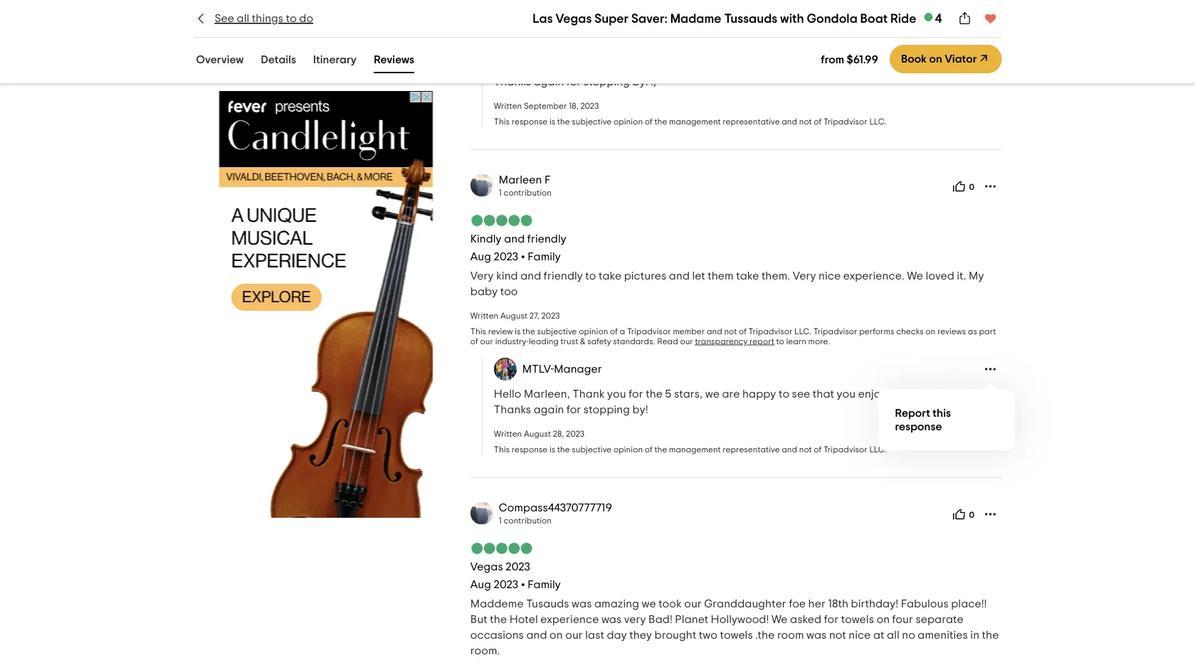 Task type: vqa. For each thing, say whether or not it's contained in the screenshot.
1st checks from the top of the page
yes



Task type: locate. For each thing, give the bounding box(es) containing it.
see for hello there, thank you for the 5 stars, we are happy to see that you enjoyed your time here! thanks again for stopping by! :)
[[776, 60, 795, 72]]

management down hello there, thank you for the 5 stars, we are happy to see that you enjoyed your time here! thanks again for stopping by! :)
[[669, 117, 721, 126]]

1 mtlv-manager from the top
[[522, 35, 602, 47]]

a for second transparency report 'link' from the top of the page
[[620, 327, 625, 336]]

hello inside hello there, thank you for the 5 stars, we are happy to see that you enjoyed your time here! thanks again for stopping by! :)
[[494, 60, 521, 72]]

written left september
[[494, 102, 522, 110]]

on
[[926, 0, 935, 8], [929, 53, 942, 65], [926, 327, 935, 336], [876, 614, 890, 625], [550, 630, 563, 641]]

1 vertical spatial we
[[771, 614, 788, 625]]

1 vertical spatial as
[[968, 327, 977, 336]]

time left 'viator'
[[913, 60, 935, 72]]

super
[[595, 12, 629, 25]]

time up this
[[928, 388, 950, 400]]

0 vertical spatial time
[[913, 60, 935, 72]]

this inside the written august 28, 2023 this response is the subjective opinion of the management representative and not of tripadvisor llc.
[[494, 445, 510, 454]]

standards. down pictures
[[613, 337, 655, 346]]

as up share icon
[[968, 0, 977, 8]]

0 vertical spatial member
[[673, 0, 705, 8]]

1 vertical spatial read
[[657, 337, 678, 346]]

1 vertical spatial time
[[928, 388, 950, 400]]

by! for there,
[[632, 76, 648, 87]]

1 horizontal spatial take
[[736, 270, 759, 282]]

4
[[935, 12, 942, 25]]

happy inside hello marleen, thank you for the 5 stars, we are happy to see that you enjoyed your time here! thanks again for stopping by!
[[742, 388, 776, 400]]

here! inside hello there, thank you for the 5 stars, we are happy to see that you enjoyed your time here! thanks again for stopping by! :)
[[937, 60, 964, 72]]

industry- down written august 27, 2023
[[495, 337, 529, 346]]

your
[[887, 60, 910, 72], [902, 388, 926, 400]]

we inside hello marleen, thank you for the 5 stars, we are happy to see that you enjoyed your time here! thanks again for stopping by!
[[705, 388, 720, 400]]

1 vertical spatial checks
[[896, 327, 924, 336]]

family up tusauds
[[528, 579, 561, 591]]

again down there,
[[534, 76, 564, 87]]

take right the 'them'
[[736, 270, 759, 282]]

1 vertical spatial transparency report to learn more.
[[695, 337, 830, 346]]

2 family from the top
[[528, 579, 561, 591]]

1 mtlv-manager link from the top
[[522, 35, 602, 47]]

0 vertical spatial transparency report link
[[695, 9, 774, 18]]

nice left at at the right bottom of page
[[849, 630, 871, 641]]

1 by! from the top
[[632, 76, 648, 87]]

2 representative from the top
[[723, 445, 780, 454]]

1 vertical spatial 0 button
[[948, 503, 979, 526]]

0 vertical spatial friendly
[[527, 233, 566, 244]]

1 reviews from the top
[[937, 0, 966, 8]]

and inside the written august 28, 2023 this response is the subjective opinion of the management representative and not of tripadvisor llc.
[[782, 445, 797, 454]]

1 vertical spatial part
[[979, 327, 996, 336]]

read
[[657, 9, 678, 18], [657, 337, 678, 346]]

was down the amazing on the bottom
[[601, 614, 622, 625]]

2 aug from the top
[[470, 579, 491, 591]]

leading down 27,
[[529, 337, 559, 346]]

0 vertical spatial open options menu image
[[983, 34, 998, 48]]

response down september
[[512, 117, 548, 126]]

2 contribution from the top
[[504, 517, 552, 525]]

opinion inside the written august 28, 2023 this response is the subjective opinion of the management representative and not of tripadvisor llc.
[[613, 445, 643, 454]]

written inside the written august 28, 2023 this response is the subjective opinion of the management representative and not of tripadvisor llc.
[[494, 430, 522, 438]]

member down let
[[673, 327, 705, 336]]

response
[[512, 117, 548, 126], [895, 421, 942, 432], [512, 445, 548, 454]]

2 take from the left
[[736, 270, 759, 282]]

happy
[[727, 60, 760, 72], [742, 388, 776, 400]]

0 vertical spatial by!
[[632, 76, 648, 87]]

august for 27,
[[500, 312, 527, 320]]

management for marleen,
[[669, 445, 721, 454]]

management inside written september 18, 2023 this response is the subjective opinion of the management representative and not of tripadvisor llc.
[[669, 117, 721, 126]]

stopping inside hello marleen, thank you for the 5 stars, we are happy to see that you enjoyed your time here! thanks again for stopping by!
[[584, 404, 630, 416]]

2 safety from the top
[[587, 337, 611, 346]]

august for 28,
[[524, 430, 551, 438]]

friendly down kindly and friendly aug 2023 • family
[[544, 270, 583, 282]]

that
[[797, 60, 819, 72], [813, 388, 834, 400]]

0 vertical spatial thanks
[[494, 76, 531, 87]]

1 inside compass44370777719 1 contribution
[[499, 517, 502, 525]]

compass44370777719 image
[[470, 502, 493, 525]]

hello there, thank you for the 5 stars, we are happy to see that you enjoyed your time here! thanks again for stopping by! :)
[[494, 60, 964, 87]]

2023 up kind
[[494, 251, 518, 262]]

that for hello marleen, thank you for the 5 stars, we are happy to see that you enjoyed your time here! thanks again for stopping by!
[[813, 388, 834, 400]]

thanks
[[494, 76, 531, 87], [494, 404, 531, 416]]

mtlv-manager up marleen,
[[522, 364, 602, 375]]

room.
[[470, 645, 500, 657]]

we
[[690, 60, 704, 72], [705, 388, 720, 400], [642, 598, 656, 610]]

happy inside hello there, thank you for the 5 stars, we are happy to see that you enjoyed your time here! thanks again for stopping by! :)
[[727, 60, 760, 72]]

mtlv-manager link for there,
[[522, 35, 602, 47]]

mtlv- down las
[[522, 35, 554, 47]]

vegas
[[556, 12, 592, 25], [470, 561, 503, 572]]

towels
[[841, 614, 874, 625], [720, 630, 753, 641]]

1 more. from the top
[[808, 9, 830, 18]]

5 for there,
[[650, 60, 656, 72]]

read right super
[[657, 9, 678, 18]]

5.0 of 5 bubbles image up vegas 2023 link
[[470, 543, 533, 554]]

2 as from the top
[[968, 327, 977, 336]]

1 report from the top
[[750, 9, 774, 18]]

aug up 'maddeme'
[[470, 579, 491, 591]]

2 mtlv-manager from the top
[[522, 364, 602, 375]]

our up planet
[[684, 598, 702, 610]]

see
[[776, 60, 795, 72], [792, 388, 810, 400]]

we up room
[[771, 614, 788, 625]]

see
[[215, 13, 234, 24]]

2 stopping from the top
[[584, 404, 630, 416]]

stars, inside hello marleen, thank you for the 5 stars, we are happy to see that you enjoyed your time here! thanks again for stopping by!
[[674, 388, 703, 400]]

1 vertical spatial mtlv-manager
[[522, 364, 602, 375]]

2 1 from the top
[[499, 517, 502, 525]]

1 horizontal spatial very
[[793, 270, 816, 282]]

a up super
[[620, 0, 625, 8]]

on down loved
[[926, 327, 935, 336]]

0 vertical spatial a
[[620, 0, 625, 8]]

hello for hello there, thank you for the 5 stars, we are happy to see that you enjoyed your time here! thanks again for stopping by! :)
[[494, 60, 521, 72]]

1 again from the top
[[534, 76, 564, 87]]

• down the kindly and friendly link
[[521, 251, 525, 262]]

see inside hello there, thank you for the 5 stars, we are happy to see that you enjoyed your time here! thanks again for stopping by! :)
[[776, 60, 795, 72]]

• down vegas 2023 link
[[521, 579, 525, 591]]

friendly inside kindly and friendly aug 2023 • family
[[527, 233, 566, 244]]

1 vertical spatial leading
[[529, 337, 559, 346]]

1 vertical spatial friendly
[[544, 270, 583, 282]]

1 vertical spatial family
[[528, 579, 561, 591]]

• inside vegas 2023 aug 2023 • family
[[521, 579, 525, 591]]

there,
[[524, 60, 554, 72]]

contribution inside marleen f 1 contribution
[[504, 188, 552, 197]]

thanks down marleen,
[[494, 404, 531, 416]]

subjective down 18,
[[572, 117, 612, 126]]

1 performs from the top
[[859, 0, 894, 8]]

towels down birthday!
[[841, 614, 874, 625]]

thank inside hello there, thank you for the 5 stars, we are happy to see that you enjoyed your time here! thanks again for stopping by! :)
[[557, 60, 589, 72]]

here! inside hello marleen, thank you for the 5 stars, we are happy to see that you enjoyed your time here! thanks again for stopping by!
[[953, 388, 979, 400]]

response inside written september 18, 2023 this response is the subjective opinion of the management representative and not of tripadvisor llc.
[[512, 117, 548, 126]]

ride
[[890, 12, 916, 25]]

transparency report link left with
[[695, 9, 774, 18]]

response down the report
[[895, 421, 942, 432]]

a down pictures
[[620, 327, 625, 336]]

granddaughter
[[704, 598, 786, 610]]

0 vertical spatial •
[[521, 251, 525, 262]]

27,
[[529, 312, 539, 320]]

nice inside very kind and friendly to take pictures and let them take them. very nice experience. we loved it. my baby too
[[819, 270, 841, 282]]

on right book
[[929, 53, 942, 65]]

1 hello from the top
[[494, 60, 521, 72]]

1 very from the left
[[470, 270, 494, 282]]

2 mtlv- from the top
[[522, 364, 554, 375]]

1 vertical spatial we
[[705, 388, 720, 400]]

again
[[534, 76, 564, 87], [534, 404, 564, 416]]

2 again from the top
[[534, 404, 564, 416]]

august
[[500, 312, 527, 320], [524, 430, 551, 438]]

representative inside written september 18, 2023 this response is the subjective opinion of the management representative and not of tripadvisor llc.
[[723, 117, 780, 126]]

1 right marleen f image at left top
[[499, 188, 502, 197]]

subjective inside written september 18, 2023 this response is the subjective opinion of the management representative and not of tripadvisor llc.
[[572, 117, 612, 126]]

1 leading from the top
[[529, 9, 559, 18]]

5 up the written august 28, 2023 this response is the subjective opinion of the management representative and not of tripadvisor llc.
[[665, 388, 672, 400]]

learn
[[786, 9, 806, 18], [786, 337, 806, 346]]

0 vertical spatial mtlv manager image
[[494, 30, 517, 53]]

1 0 button from the top
[[948, 175, 979, 198]]

tripadvisor
[[627, 0, 671, 8], [749, 0, 792, 8], [813, 0, 857, 8], [823, 117, 867, 126], [627, 327, 671, 336], [749, 327, 792, 336], [813, 327, 857, 336], [823, 445, 867, 454]]

family down the kindly and friendly link
[[528, 251, 561, 262]]

reviews
[[937, 0, 966, 8], [937, 327, 966, 336]]

stopping for marleen,
[[584, 404, 630, 416]]

2 open options menu image from the top
[[983, 507, 998, 522]]

0 vertical spatial review
[[488, 0, 513, 8]]

to
[[776, 9, 784, 18], [286, 13, 297, 24], [763, 60, 774, 72], [585, 270, 596, 282], [776, 337, 784, 346], [779, 388, 789, 400]]

leading up there,
[[529, 9, 559, 18]]

for inside the maddeme tusauds was amazing we took our granddaughter foe her 18th birthday! fabulous place!! but the hotel experience was very bad! planet hollywood! we asked for towels on four separate occasions and on our last day they brought two towels .the room was not nice at all no amenities in the room.
[[824, 614, 839, 625]]

marleen,
[[524, 388, 570, 400]]

to inside very kind and friendly to take pictures and let them take them. very nice experience. we loved it. my baby too
[[585, 270, 596, 282]]

performs up the boat
[[859, 0, 894, 8]]

1 vertical spatial nice
[[849, 630, 871, 641]]

$61.99
[[847, 54, 878, 65]]

all right see
[[237, 13, 249, 24]]

tab list
[[176, 47, 434, 76]]

1 & from the top
[[580, 9, 585, 18]]

compass44370777719
[[499, 502, 612, 513]]

1 vertical spatial &
[[580, 337, 585, 346]]

1 vertical spatial manager
[[554, 364, 602, 375]]

1 vertical spatial august
[[524, 430, 551, 438]]

0 vertical spatial reviews
[[937, 0, 966, 8]]

overview button
[[193, 50, 247, 73]]

enjoyed inside hello there, thank you for the 5 stars, we are happy to see that you enjoyed your time here! thanks again for stopping by! :)
[[843, 60, 884, 72]]

that inside hello there, thank you for the 5 stars, we are happy to see that you enjoyed your time here! thanks again for stopping by! :)
[[797, 60, 819, 72]]

subjective
[[537, 0, 577, 8], [572, 117, 612, 126], [537, 327, 577, 336], [572, 445, 612, 454]]

2 manager from the top
[[554, 364, 602, 375]]

written august 27, 2023
[[470, 312, 560, 320]]

1 management from the top
[[669, 117, 721, 126]]

advertisement region
[[219, 91, 433, 518]]

we up 'bad!'
[[642, 598, 656, 610]]

aug inside kindly and friendly aug 2023 • family
[[470, 251, 491, 262]]

0 vertical spatial written
[[494, 102, 522, 110]]

place!!
[[951, 598, 987, 610]]

5 inside hello there, thank you for the 5 stars, we are happy to see that you enjoyed your time here! thanks again for stopping by! :)
[[650, 60, 656, 72]]

5 for marleen,
[[665, 388, 672, 400]]

representative down hello there, thank you for the 5 stars, we are happy to see that you enjoyed your time here! thanks again for stopping by! :)
[[723, 117, 780, 126]]

part up close options menu image
[[979, 327, 996, 336]]

friendly
[[527, 233, 566, 244], [544, 270, 583, 282]]

1 vertical spatial hello
[[494, 388, 521, 400]]

all right at at the right bottom of page
[[887, 630, 899, 641]]

2 very from the left
[[793, 270, 816, 282]]

is
[[515, 0, 521, 8], [549, 117, 555, 126], [515, 327, 521, 336], [549, 445, 555, 454]]

written
[[494, 102, 522, 110], [470, 312, 498, 320], [494, 430, 522, 438]]

we inside the maddeme tusauds was amazing we took our granddaughter foe her 18th birthday! fabulous place!! but the hotel experience was very bad! planet hollywood! we asked for towels on four separate occasions and on our last day they brought two towels .the room was not nice at all no amenities in the room.
[[771, 614, 788, 625]]

part up remove from trip image
[[979, 0, 996, 8]]

thank for marleen,
[[572, 388, 605, 400]]

thanks inside hello marleen, thank you for the 5 stars, we are happy to see that you enjoyed your time here! thanks again for stopping by!
[[494, 404, 531, 416]]

this review is the subjective opinion of a tripadvisor member and not of tripadvisor llc. tripadvisor performs checks on reviews as part of our industry-leading trust & safety standards. read our down very kind and friendly to take pictures and let them take them. very nice experience. we loved it. my baby too
[[470, 327, 996, 346]]

by! inside hello marleen, thank you for the 5 stars, we are happy to see that you enjoyed your time here! thanks again for stopping by!
[[632, 404, 648, 416]]

very right "them."
[[793, 270, 816, 282]]

0 vertical spatial see
[[776, 60, 795, 72]]

mtlv-manager down las
[[522, 35, 602, 47]]

vegas 2023 aug 2023 • family
[[470, 561, 561, 591]]

1 this review is the subjective opinion of a tripadvisor member and not of tripadvisor llc. tripadvisor performs checks on reviews as part of our industry-leading trust & safety standards. read our from the top
[[470, 0, 996, 18]]

0 vertical spatial representative
[[723, 117, 780, 126]]

book on viator link
[[890, 45, 1002, 73]]

vegas up 'maddeme'
[[470, 561, 503, 572]]

0 vertical spatial management
[[669, 117, 721, 126]]

1 thanks from the top
[[494, 76, 531, 87]]

happy for there,
[[727, 60, 760, 72]]

mtlv manager image
[[494, 30, 517, 53], [494, 358, 517, 381]]

llc.
[[794, 0, 812, 8], [869, 117, 887, 126], [794, 327, 812, 336], [869, 445, 887, 454]]

august left 28,
[[524, 430, 551, 438]]

2 by! from the top
[[632, 404, 648, 416]]

performs
[[859, 0, 894, 8], [859, 327, 894, 336]]

is inside written september 18, 2023 this response is the subjective opinion of the management representative and not of tripadvisor llc.
[[549, 117, 555, 126]]

all inside the maddeme tusauds was amazing we took our granddaughter foe her 18th birthday! fabulous place!! but the hotel experience was very bad! planet hollywood! we asked for towels on four separate occasions and on our last day they brought two towels .the room was not nice at all no amenities in the room.
[[887, 630, 899, 641]]

2023 for 28,
[[566, 430, 584, 438]]

madame
[[670, 12, 721, 25]]

see inside hello marleen, thank you for the 5 stars, we are happy to see that you enjoyed your time here! thanks again for stopping by!
[[792, 388, 810, 400]]

1 vertical spatial stopping
[[584, 404, 630, 416]]

llc. inside the written august 28, 2023 this response is the subjective opinion of the management representative and not of tripadvisor llc.
[[869, 445, 887, 454]]

part
[[979, 0, 996, 8], [979, 327, 996, 336]]

2023 down vegas 2023 link
[[494, 579, 518, 591]]

open options menu image
[[983, 34, 998, 48], [983, 507, 998, 522]]

2023 inside the written august 28, 2023 this response is the subjective opinion of the management representative and not of tripadvisor llc.
[[566, 430, 584, 438]]

transparency report to learn more.
[[695, 9, 830, 18], [695, 337, 830, 346]]

performs down experience.
[[859, 327, 894, 336]]

0 vertical spatial 0
[[969, 183, 974, 192]]

was
[[572, 598, 592, 610], [601, 614, 622, 625], [806, 630, 827, 641]]

not inside written september 18, 2023 this response is the subjective opinion of the management representative and not of tripadvisor llc.
[[799, 117, 812, 126]]

are inside hello marleen, thank you for the 5 stars, we are happy to see that you enjoyed your time here! thanks again for stopping by!
[[722, 388, 740, 400]]

0 button
[[948, 175, 979, 198], [948, 503, 979, 526]]

time inside hello there, thank you for the 5 stars, we are happy to see that you enjoyed your time here! thanks again for stopping by! :)
[[913, 60, 935, 72]]

aug inside vegas 2023 aug 2023 • family
[[470, 579, 491, 591]]

friendly inside very kind and friendly to take pictures and let them take them. very nice experience. we loved it. my baby too
[[544, 270, 583, 282]]

we for there,
[[690, 60, 704, 72]]

remove from trip image
[[983, 11, 998, 26]]

stopping inside hello there, thank you for the 5 stars, we are happy to see that you enjoyed your time here! thanks again for stopping by! :)
[[584, 76, 630, 87]]

trust
[[560, 9, 578, 18], [560, 337, 578, 346]]

marleen f 1 contribution
[[499, 174, 552, 197]]

0 vertical spatial &
[[580, 9, 585, 18]]

2 this review is the subjective opinion of a tripadvisor member and not of tripadvisor llc. tripadvisor performs checks on reviews as part of our industry-leading trust & safety standards. read our from the top
[[470, 327, 996, 346]]

checks down experience.
[[896, 327, 924, 336]]

here! for hello marleen, thank you for the 5 stars, we are happy to see that you enjoyed your time here! thanks again for stopping by!
[[953, 388, 979, 400]]

we up the written august 28, 2023 this response is the subjective opinion of the management representative and not of tripadvisor llc.
[[705, 388, 720, 400]]

1 vertical spatial open options menu image
[[983, 507, 998, 522]]

not inside the written august 28, 2023 this response is the subjective opinion of the management representative and not of tripadvisor llc.
[[799, 445, 812, 454]]

1 vertical spatial industry-
[[495, 337, 529, 346]]

learn down "them."
[[786, 337, 806, 346]]

the
[[523, 0, 535, 8], [630, 60, 647, 72], [557, 117, 570, 126], [654, 117, 667, 126], [523, 327, 535, 336], [646, 388, 663, 400], [557, 445, 570, 454], [654, 445, 667, 454], [490, 614, 507, 625], [982, 630, 999, 641]]

0 vertical spatial here!
[[937, 60, 964, 72]]

2023 inside written september 18, 2023 this response is the subjective opinion of the management representative and not of tripadvisor llc.
[[580, 102, 599, 110]]

2 • from the top
[[521, 579, 525, 591]]

1 aug from the top
[[470, 251, 491, 262]]

mtlv-
[[522, 35, 554, 47], [522, 364, 554, 375]]

2 mtlv-manager link from the top
[[522, 364, 602, 375]]

1 stopping from the top
[[584, 76, 630, 87]]

5.0 of 5 bubbles image for kindly and friendly
[[470, 215, 533, 226]]

we left loved
[[907, 270, 923, 282]]

5 inside hello marleen, thank you for the 5 stars, we are happy to see that you enjoyed your time here! thanks again for stopping by!
[[665, 388, 672, 400]]

f
[[545, 174, 551, 185]]

response inside the written august 28, 2023 this response is the subjective opinion of the management representative and not of tripadvisor llc.
[[512, 445, 548, 454]]

representative inside the written august 28, 2023 this response is the subjective opinion of the management representative and not of tripadvisor llc.
[[723, 445, 780, 454]]

2 industry- from the top
[[495, 337, 529, 346]]

0 vertical spatial happy
[[727, 60, 760, 72]]

hello marleen, thank you for the 5 stars, we are happy to see that you enjoyed your time here! thanks again for stopping by!
[[494, 388, 979, 416]]

1 vertical spatial •
[[521, 579, 525, 591]]

foe
[[789, 598, 806, 610]]

0 vertical spatial 0 button
[[948, 175, 979, 198]]

our
[[480, 9, 493, 18], [680, 9, 693, 18], [480, 337, 493, 346], [680, 337, 693, 346], [684, 598, 702, 610], [565, 630, 583, 641]]

mtlv- for marleen,
[[522, 364, 554, 375]]

a for 1st transparency report 'link' from the top
[[620, 0, 625, 8]]

industry- left las
[[495, 9, 529, 18]]

by! inside hello there, thank you for the 5 stars, we are happy to see that you enjoyed your time here! thanks again for stopping by! :)
[[632, 76, 648, 87]]

stopping for there,
[[584, 76, 630, 87]]

0 vertical spatial mtlv-manager link
[[522, 35, 602, 47]]

written left 28,
[[494, 430, 522, 438]]

thanks inside hello there, thank you for the 5 stars, we are happy to see that you enjoyed your time here! thanks again for stopping by! :)
[[494, 76, 531, 87]]

this inside written september 18, 2023 this response is the subjective opinion of the management representative and not of tripadvisor llc.
[[494, 117, 510, 126]]

5
[[650, 60, 656, 72], [665, 388, 672, 400]]

1 mtlv manager image from the top
[[494, 30, 517, 53]]

1 vertical spatial representative
[[723, 445, 780, 454]]

your inside hello there, thank you for the 5 stars, we are happy to see that you enjoyed your time here! thanks again for stopping by! :)
[[887, 60, 910, 72]]

2 management from the top
[[669, 445, 721, 454]]

0 vertical spatial more.
[[808, 9, 830, 18]]

checks up ride
[[896, 0, 924, 8]]

0 vertical spatial enjoyed
[[843, 60, 884, 72]]

2 0 from the top
[[969, 511, 974, 520]]

1 vertical spatial mtlv-
[[522, 364, 554, 375]]

1 vertical spatial again
[[534, 404, 564, 416]]

very up baby
[[470, 270, 494, 282]]

1 vertical spatial 0
[[969, 511, 974, 520]]

1 horizontal spatial was
[[601, 614, 622, 625]]

1 vertical spatial more.
[[808, 337, 830, 346]]

mtlv-manager link
[[522, 35, 602, 47], [522, 364, 602, 375]]

viator
[[945, 53, 977, 65]]

0 horizontal spatial very
[[470, 270, 494, 282]]

family
[[528, 251, 561, 262], [528, 579, 561, 591]]

written for hello marleen, thank you for the 5 stars, we are happy to see that you enjoyed your time here! thanks again for stopping by!
[[494, 430, 522, 438]]

your right $61.99
[[887, 60, 910, 72]]

reviews up share icon
[[937, 0, 966, 8]]

august inside the written august 28, 2023 this response is the subjective opinion of the management representative and not of tripadvisor llc.
[[524, 430, 551, 438]]

transparency report link
[[695, 9, 774, 18], [695, 337, 774, 346]]

by! left the :)
[[632, 76, 648, 87]]

2 mtlv manager image from the top
[[494, 358, 517, 381]]

0 vertical spatial standards.
[[613, 9, 655, 18]]

written inside written september 18, 2023 this response is the subjective opinion of the management representative and not of tripadvisor llc.
[[494, 102, 522, 110]]

2 thanks from the top
[[494, 404, 531, 416]]

5.0 of 5 bubbles image
[[470, 215, 533, 226], [470, 543, 533, 554]]

2 more. from the top
[[808, 337, 830, 346]]

1 horizontal spatial nice
[[849, 630, 871, 641]]

enjoyed inside hello marleen, thank you for the 5 stars, we are happy to see that you enjoyed your time here! thanks again for stopping by!
[[858, 388, 900, 400]]

by! for marleen,
[[632, 404, 648, 416]]

1 contribution from the top
[[504, 188, 552, 197]]

2 member from the top
[[673, 327, 705, 336]]

your up the report
[[902, 388, 926, 400]]

mtlv- for there,
[[522, 35, 554, 47]]

0 vertical spatial mtlv-manager
[[522, 35, 602, 47]]

2023 right 27,
[[541, 312, 560, 320]]

trust right las
[[560, 9, 578, 18]]

0 vertical spatial transparency
[[695, 9, 748, 18]]

mtlv- up marleen,
[[522, 364, 554, 375]]

we for marleen,
[[705, 388, 720, 400]]

0 horizontal spatial we
[[642, 598, 656, 610]]

2 0 button from the top
[[948, 503, 979, 526]]

by! up the written august 28, 2023 this response is the subjective opinion of the management representative and not of tripadvisor llc.
[[632, 404, 648, 416]]

happy for marleen,
[[742, 388, 776, 400]]

by!
[[632, 76, 648, 87], [632, 404, 648, 416]]

opinion
[[579, 0, 608, 8], [613, 117, 643, 126], [579, 327, 608, 336], [613, 445, 643, 454]]

was up the experience
[[572, 598, 592, 610]]

again inside hello marleen, thank you for the 5 stars, we are happy to see that you enjoyed your time here! thanks again for stopping by!
[[534, 404, 564, 416]]

enjoyed down the boat
[[843, 60, 884, 72]]

we inside hello there, thank you for the 5 stars, we are happy to see that you enjoyed your time here! thanks again for stopping by! :)
[[690, 60, 704, 72]]

0 vertical spatial nice
[[819, 270, 841, 282]]

transparency report to learn more. up hello there, thank you for the 5 stars, we are happy to see that you enjoyed your time here! thanks again for stopping by! :)
[[695, 9, 830, 18]]

all
[[237, 13, 249, 24], [887, 630, 899, 641]]

contribution down marleen f "link"
[[504, 188, 552, 197]]

2 performs from the top
[[859, 327, 894, 336]]

very
[[470, 270, 494, 282], [793, 270, 816, 282]]

hello inside hello marleen, thank you for the 5 stars, we are happy to see that you enjoyed your time here! thanks again for stopping by!
[[494, 388, 521, 400]]

report up hello marleen, thank you for the 5 stars, we are happy to see that you enjoyed your time here! thanks again for stopping by!
[[750, 337, 774, 346]]

again inside hello there, thank you for the 5 stars, we are happy to see that you enjoyed your time here! thanks again for stopping by! :)
[[534, 76, 564, 87]]

we down madame
[[690, 60, 704, 72]]

0 vertical spatial read
[[657, 9, 678, 18]]

1 vertical spatial thanks
[[494, 404, 531, 416]]

them.
[[762, 270, 790, 282]]

aug
[[470, 251, 491, 262], [470, 579, 491, 591]]

that inside hello marleen, thank you for the 5 stars, we are happy to see that you enjoyed your time here! thanks again for stopping by!
[[813, 388, 834, 400]]

1 vertical spatial review
[[488, 327, 513, 336]]

you
[[592, 60, 611, 72], [821, 60, 840, 72], [607, 388, 626, 400], [837, 388, 856, 400]]

2023 right 18,
[[580, 102, 599, 110]]

1 vertical spatial mtlv-manager link
[[522, 364, 602, 375]]

thank inside hello marleen, thank you for the 5 stars, we are happy to see that you enjoyed your time here! thanks again for stopping by!
[[572, 388, 605, 400]]

1 read from the top
[[657, 9, 678, 18]]

and inside kindly and friendly aug 2023 • family
[[504, 233, 525, 244]]

2 hello from the top
[[494, 388, 521, 400]]

2 vertical spatial response
[[512, 445, 548, 454]]

thank
[[557, 60, 589, 72], [572, 388, 605, 400]]

mtlv-manager for marleen,
[[522, 364, 602, 375]]

here!
[[937, 60, 964, 72], [953, 388, 979, 400]]

1 representative from the top
[[723, 117, 780, 126]]

fabulous
[[901, 598, 949, 610]]

management for there,
[[669, 117, 721, 126]]

august left 27,
[[500, 312, 527, 320]]

0 vertical spatial again
[[534, 76, 564, 87]]

0 vertical spatial 1
[[499, 188, 502, 197]]

thank right marleen,
[[572, 388, 605, 400]]

management inside the written august 28, 2023 this response is the subjective opinion of the management representative and not of tripadvisor llc.
[[669, 445, 721, 454]]

1 vertical spatial 5
[[665, 388, 672, 400]]

time for hello marleen, thank you for the 5 stars, we are happy to see that you enjoyed your time here! thanks again for stopping by!
[[928, 388, 950, 400]]

1 5.0 of 5 bubbles image from the top
[[470, 215, 533, 226]]

1 0 from the top
[[969, 183, 974, 192]]

towels down the hollywood!
[[720, 630, 753, 641]]

5.0 of 5 bubbles image up kindly
[[470, 215, 533, 226]]

1 trust from the top
[[560, 9, 578, 18]]

your for hello there, thank you for the 5 stars, we are happy to see that you enjoyed your time here! thanks again for stopping by! :)
[[887, 60, 910, 72]]

2 leading from the top
[[529, 337, 559, 346]]

2 vertical spatial written
[[494, 430, 522, 438]]

2 a from the top
[[620, 327, 625, 336]]

1 vertical spatial are
[[722, 388, 740, 400]]

hello left marleen,
[[494, 388, 521, 400]]

1 vertical spatial standards.
[[613, 337, 655, 346]]

take left pictures
[[599, 270, 622, 282]]

on up 4
[[926, 0, 935, 8]]

more.
[[808, 9, 830, 18], [808, 337, 830, 346]]

1 horizontal spatial we
[[690, 60, 704, 72]]

1 horizontal spatial 5
[[665, 388, 672, 400]]

1 vertical spatial 5.0 of 5 bubbles image
[[470, 543, 533, 554]]

1 part from the top
[[979, 0, 996, 8]]

0 vertical spatial response
[[512, 117, 548, 126]]

0 vertical spatial your
[[887, 60, 910, 72]]

1 a from the top
[[620, 0, 625, 8]]

0 vertical spatial hello
[[494, 60, 521, 72]]

again for there,
[[534, 76, 564, 87]]

thanks for there,
[[494, 76, 531, 87]]

llc. inside written september 18, 2023 this response is the subjective opinion of the management representative and not of tripadvisor llc.
[[869, 117, 887, 126]]

0 vertical spatial report
[[750, 9, 774, 18]]

reviews down it. on the top of page
[[937, 327, 966, 336]]

1 mtlv- from the top
[[522, 35, 554, 47]]

0 vertical spatial transparency report to learn more.
[[695, 9, 830, 18]]

thank for there,
[[557, 60, 589, 72]]

transparency up hello there, thank you for the 5 stars, we are happy to see that you enjoyed your time here! thanks again for stopping by! :)
[[695, 9, 748, 18]]

stars, inside hello there, thank you for the 5 stars, we are happy to see that you enjoyed your time here! thanks again for stopping by! :)
[[658, 60, 687, 72]]

0 vertical spatial this review is the subjective opinion of a tripadvisor member and not of tripadvisor llc. tripadvisor performs checks on reviews as part of our industry-leading trust & safety standards. read our
[[470, 0, 996, 18]]

book
[[901, 53, 927, 65]]

1 horizontal spatial all
[[887, 630, 899, 641]]

aug down kindly
[[470, 251, 491, 262]]

0 vertical spatial trust
[[560, 9, 578, 18]]

representative for marleen,
[[723, 445, 780, 454]]

checks
[[896, 0, 924, 8], [896, 327, 924, 336]]

report left with
[[750, 9, 774, 18]]

2 learn from the top
[[786, 337, 806, 346]]

0 vertical spatial as
[[968, 0, 977, 8]]

vegas right las
[[556, 12, 592, 25]]

your inside hello marleen, thank you for the 5 stars, we are happy to see that you enjoyed your time here! thanks again for stopping by!
[[902, 388, 926, 400]]

1 vertical spatial member
[[673, 327, 705, 336]]

5.0 of 5 bubbles image for vegas 2023
[[470, 543, 533, 554]]

asked
[[790, 614, 821, 625]]

manager up marleen,
[[554, 364, 602, 375]]

0 vertical spatial we
[[690, 60, 704, 72]]

0 for very kind and friendly to take pictures and let them take them. very nice experience. we loved it. my baby too
[[969, 183, 974, 192]]

trust up marleen,
[[560, 337, 578, 346]]

here! for hello there, thank you for the 5 stars, we are happy to see that you enjoyed your time here! thanks again for stopping by! :)
[[937, 60, 964, 72]]

0 vertical spatial contribution
[[504, 188, 552, 197]]

1 vertical spatial transparency report link
[[695, 337, 774, 346]]

2 review from the top
[[488, 327, 513, 336]]

0 horizontal spatial vegas
[[470, 561, 503, 572]]

1 transparency report link from the top
[[695, 9, 774, 18]]

representative
[[723, 117, 780, 126], [723, 445, 780, 454]]

2 report from the top
[[750, 337, 774, 346]]

1 horizontal spatial we
[[907, 270, 923, 282]]

written down baby
[[470, 312, 498, 320]]

tab list containing overview
[[176, 47, 434, 76]]

are inside hello there, thank you for the 5 stars, we are happy to see that you enjoyed your time here! thanks again for stopping by! :)
[[706, 60, 724, 72]]

time inside hello marleen, thank you for the 5 stars, we are happy to see that you enjoyed your time here! thanks again for stopping by!
[[928, 388, 950, 400]]

share image
[[958, 11, 972, 26]]

1 transparency from the top
[[695, 9, 748, 18]]

2023 right 28,
[[566, 430, 584, 438]]

representative down hello marleen, thank you for the 5 stars, we are happy to see that you enjoyed your time here! thanks again for stopping by!
[[723, 445, 780, 454]]

0 vertical spatial mtlv-
[[522, 35, 554, 47]]

2 5.0 of 5 bubbles image from the top
[[470, 543, 533, 554]]

1 1 from the top
[[499, 188, 502, 197]]

1 vertical spatial was
[[601, 614, 622, 625]]

1 manager from the top
[[554, 35, 602, 47]]

hello left there,
[[494, 60, 521, 72]]

we inside very kind and friendly to take pictures and let them take them. very nice experience. we loved it. my baby too
[[907, 270, 923, 282]]

response down marleen,
[[512, 445, 548, 454]]

transparency down very kind and friendly to take pictures and let them take them. very nice experience. we loved it. my baby too
[[695, 337, 748, 346]]

1 right compass44370777719 image on the bottom
[[499, 517, 502, 525]]

stars, for there,
[[658, 60, 687, 72]]

birthday!
[[851, 598, 898, 610]]

1 vertical spatial a
[[620, 327, 625, 336]]

1 vertical spatial trust
[[560, 337, 578, 346]]

1 family from the top
[[528, 251, 561, 262]]

1 • from the top
[[521, 251, 525, 262]]

0 vertical spatial safety
[[587, 9, 611, 18]]

1 horizontal spatial vegas
[[556, 12, 592, 25]]

leading
[[529, 9, 559, 18], [529, 337, 559, 346]]



Task type: describe. For each thing, give the bounding box(es) containing it.
reviews button
[[371, 50, 417, 73]]

mtlv-manager for there,
[[522, 35, 602, 47]]

1 take from the left
[[599, 270, 622, 282]]

from
[[821, 54, 844, 65]]

2023 for aug
[[494, 579, 518, 591]]

2023 up 'maddeme'
[[506, 561, 530, 572]]

very kind and friendly to take pictures and let them take them. very nice experience. we loved it. my baby too
[[470, 270, 984, 297]]

but
[[470, 614, 487, 625]]

that for hello there, thank you for the 5 stars, we are happy to see that you enjoyed your time here! thanks again for stopping by! :)
[[797, 60, 819, 72]]

las vegas super saver: madame tussauds with gondola boat ride
[[533, 12, 916, 25]]

separate
[[916, 614, 964, 625]]

maddeme tusauds was amazing we took our granddaughter foe her 18th birthday! fabulous place!! but the hotel experience was very bad! planet hollywood! we asked for towels on four separate occasions and on our last day they brought two towels .the room was not nice at all no amenities in the room.
[[470, 598, 999, 657]]

our down the experience
[[565, 630, 583, 641]]

2 horizontal spatial was
[[806, 630, 827, 641]]

tripadvisor inside written september 18, 2023 this response is the subjective opinion of the management representative and not of tripadvisor llc.
[[823, 117, 867, 126]]

my
[[969, 270, 984, 282]]

too
[[500, 286, 518, 297]]

overview
[[196, 54, 244, 65]]

report this response
[[895, 407, 951, 432]]

and inside written september 18, 2023 this response is the subjective opinion of the management representative and not of tripadvisor llc.
[[782, 117, 797, 126]]

2 & from the top
[[580, 337, 585, 346]]

1 checks from the top
[[896, 0, 924, 8]]

four
[[892, 614, 913, 625]]

our left las
[[480, 9, 493, 18]]

marleen
[[499, 174, 542, 185]]

with
[[780, 12, 804, 25]]

2 transparency report to learn more. from the top
[[695, 337, 830, 346]]

brought
[[655, 630, 696, 641]]

2 checks from the top
[[896, 327, 924, 336]]

opinion inside written september 18, 2023 this response is the subjective opinion of the management representative and not of tripadvisor llc.
[[613, 117, 643, 126]]

enjoyed for hello there, thank you for the 5 stars, we are happy to see that you enjoyed your time here! thanks again for stopping by! :)
[[843, 60, 884, 72]]

1 inside marleen f 1 contribution
[[499, 188, 502, 197]]

hotel
[[509, 614, 538, 625]]

pictures
[[624, 270, 666, 282]]

hello for hello marleen, thank you for the 5 stars, we are happy to see that you enjoyed your time here! thanks again for stopping by!
[[494, 388, 521, 400]]

not inside the maddeme tusauds was amazing we took our granddaughter foe her 18th birthday! fabulous place!! but the hotel experience was very bad! planet hollywood! we asked for towels on four separate occasions and on our last day they brought two towels .the room was not nice at all no amenities in the room.
[[829, 630, 846, 641]]

nice inside the maddeme tusauds was amazing we took our granddaughter foe her 18th birthday! fabulous place!! but the hotel experience was very bad! planet hollywood! we asked for towels on four separate occasions and on our last day they brought two towels .the room was not nice at all no amenities in the room.
[[849, 630, 871, 641]]

mtlv-manager link for marleen,
[[522, 364, 602, 375]]

• inside kindly and friendly aug 2023 • family
[[521, 251, 525, 262]]

response for hello marleen, thank you for the 5 stars, we are happy to see that you enjoyed your time here! thanks again for stopping by!
[[512, 445, 548, 454]]

time for hello there, thank you for the 5 stars, we are happy to see that you enjoyed your time here! thanks again for stopping by! :)
[[913, 60, 935, 72]]

last
[[585, 630, 604, 641]]

september
[[524, 102, 567, 110]]

room
[[777, 630, 804, 641]]

1 safety from the top
[[587, 9, 611, 18]]

0 button for maddeme tusauds was amazing we took our granddaughter foe her 18th birthday! fabulous place!! but the hotel experience was very bad! planet hollywood! we asked for towels on four separate occasions and on our last day they brought two towels .the room was not nice at all no amenities in the room.
[[948, 503, 979, 526]]

vegas 2023 link
[[470, 561, 530, 572]]

itinerary button
[[310, 50, 360, 73]]

written for hello there, thank you for the 5 stars, we are happy to see that you enjoyed your time here! thanks again for stopping by! :)
[[494, 102, 522, 110]]

details
[[261, 54, 296, 65]]

amazing
[[594, 598, 639, 610]]

let
[[692, 270, 705, 282]]

occasions
[[470, 630, 524, 641]]

maddeme
[[470, 598, 524, 610]]

they
[[629, 630, 652, 641]]

tripadvisor inside the written august 28, 2023 this response is the subjective opinion of the management representative and not of tripadvisor llc.
[[823, 445, 867, 454]]

planet
[[675, 614, 708, 625]]

2 trust from the top
[[560, 337, 578, 346]]

at
[[873, 630, 884, 641]]

our down let
[[680, 337, 693, 346]]

compass44370777719 link
[[499, 502, 612, 513]]

2 transparency report link from the top
[[695, 337, 774, 346]]

0 for maddeme tusauds was amazing we took our granddaughter foe her 18th birthday! fabulous place!! but the hotel experience was very bad! planet hollywood! we asked for towels on four separate occasions and on our last day they brought two towels .the room was not nice at all no amenities in the room.
[[969, 511, 974, 520]]

hollywood!
[[711, 614, 769, 625]]

on down the experience
[[550, 630, 563, 641]]

kindly and friendly link
[[470, 233, 566, 244]]

amenities
[[918, 630, 968, 641]]

from $61.99
[[821, 54, 878, 65]]

in
[[970, 630, 979, 641]]

see all things to do
[[215, 13, 313, 24]]

report
[[895, 407, 930, 419]]

is inside the written august 28, 2023 this response is the subjective opinion of the management representative and not of tripadvisor llc.
[[549, 445, 555, 454]]

manager for there,
[[554, 35, 602, 47]]

no
[[902, 630, 915, 641]]

our down written august 27, 2023
[[480, 337, 493, 346]]

las
[[533, 12, 553, 25]]

response for hello there, thank you for the 5 stars, we are happy to see that you enjoyed your time here! thanks again for stopping by! :)
[[512, 117, 548, 126]]

1 review from the top
[[488, 0, 513, 8]]

two
[[699, 630, 717, 641]]

marleen f link
[[499, 174, 551, 185]]

experience
[[540, 614, 599, 625]]

1 standards. from the top
[[613, 9, 655, 18]]

do
[[299, 13, 313, 24]]

written september 18, 2023 this response is the subjective opinion of the management representative and not of tripadvisor llc.
[[494, 102, 887, 126]]

loved
[[926, 270, 954, 282]]

0 button for very kind and friendly to take pictures and let them take them. very nice experience. we loved it. my baby too
[[948, 175, 979, 198]]

subjective inside the written august 28, 2023 this response is the subjective opinion of the management representative and not of tripadvisor llc.
[[572, 445, 612, 454]]

book on viator
[[901, 53, 977, 65]]

the inside hello marleen, thank you for the 5 stars, we are happy to see that you enjoyed your time here! thanks again for stopping by!
[[646, 388, 663, 400]]

kind
[[496, 270, 518, 282]]

are for there,
[[706, 60, 724, 72]]

thanks for marleen,
[[494, 404, 531, 416]]

manager for marleen,
[[554, 364, 602, 375]]

28,
[[553, 430, 564, 438]]

tusauds
[[526, 598, 569, 610]]

open options menu image
[[983, 179, 998, 193]]

to inside hello marleen, thank you for the 5 stars, we are happy to see that you enjoyed your time here! thanks again for stopping by!
[[779, 388, 789, 400]]

0 vertical spatial towels
[[841, 614, 874, 625]]

2 standards. from the top
[[613, 337, 655, 346]]

1 industry- from the top
[[495, 9, 529, 18]]

gondola
[[807, 12, 857, 25]]

took
[[658, 598, 682, 610]]

0 vertical spatial all
[[237, 13, 249, 24]]

family inside kindly and friendly aug 2023 • family
[[528, 251, 561, 262]]

things
[[252, 13, 283, 24]]

saver:
[[631, 12, 668, 25]]

again for marleen,
[[534, 404, 564, 416]]

1 transparency report to learn more. from the top
[[695, 9, 830, 18]]

2023 for 27,
[[541, 312, 560, 320]]

our right "saver:"
[[680, 9, 693, 18]]

2 part from the top
[[979, 327, 996, 336]]

kindly and friendly aug 2023 • family
[[470, 233, 566, 262]]

close options menu image
[[983, 362, 998, 376]]

on up at at the right bottom of page
[[876, 614, 890, 625]]

kindly
[[470, 233, 502, 244]]

0 vertical spatial vegas
[[556, 12, 592, 25]]

2 read from the top
[[657, 337, 678, 346]]

contribution inside compass44370777719 1 contribution
[[504, 517, 552, 525]]

:)
[[651, 76, 656, 87]]

mtlv manager image for hello marleen, thank you for the 5 stars, we are happy to see that you enjoyed your time here! thanks again for stopping by!
[[494, 358, 517, 381]]

and inside the maddeme tusauds was amazing we took our granddaughter foe her 18th birthday! fabulous place!! but the hotel experience was very bad! planet hollywood! we asked for towels on four separate occasions and on our last day they brought two towels .the room was not nice at all no amenities in the room.
[[526, 630, 547, 641]]

subjective up las
[[537, 0, 577, 8]]

it.
[[957, 270, 966, 282]]

family inside vegas 2023 aug 2023 • family
[[528, 579, 561, 591]]

18th
[[828, 598, 848, 610]]

subjective down 27,
[[537, 327, 577, 336]]

see for hello marleen, thank you for the 5 stars, we are happy to see that you enjoyed your time here! thanks again for stopping by!
[[792, 388, 810, 400]]

this
[[933, 407, 951, 419]]

tussauds
[[724, 12, 777, 25]]

2 reviews from the top
[[937, 327, 966, 336]]

marleen f image
[[470, 174, 493, 197]]

the inside hello there, thank you for the 5 stars, we are happy to see that you enjoyed your time here! thanks again for stopping by! :)
[[630, 60, 647, 72]]

compass44370777719 1 contribution
[[499, 502, 612, 525]]

enjoyed for hello marleen, thank you for the 5 stars, we are happy to see that you enjoyed your time here! thanks again for stopping by!
[[858, 388, 900, 400]]

2023 inside kindly and friendly aug 2023 • family
[[494, 251, 518, 262]]

itinerary
[[313, 54, 357, 65]]

them
[[708, 270, 734, 282]]

0 horizontal spatial towels
[[720, 630, 753, 641]]

1 learn from the top
[[786, 9, 806, 18]]

reviews
[[374, 54, 414, 65]]

details button
[[258, 50, 299, 73]]

her
[[808, 598, 826, 610]]

0 horizontal spatial was
[[572, 598, 592, 610]]

mtlv manager image for hello there, thank you for the 5 stars, we are happy to see that you enjoyed your time here! thanks again for stopping by! :)
[[494, 30, 517, 53]]

1 as from the top
[[968, 0, 977, 8]]

stars, for marleen,
[[674, 388, 703, 400]]

baby
[[470, 286, 498, 297]]

1 vertical spatial written
[[470, 312, 498, 320]]

experience.
[[843, 270, 905, 282]]

1 member from the top
[[673, 0, 705, 8]]

response inside report this response
[[895, 421, 942, 432]]

are for marleen,
[[722, 388, 740, 400]]

bad!
[[648, 614, 673, 625]]

written august 28, 2023 this response is the subjective opinion of the management representative and not of tripadvisor llc.
[[494, 430, 887, 454]]

we inside the maddeme tusauds was amazing we took our granddaughter foe her 18th birthday! fabulous place!! but the hotel experience was very bad! planet hollywood! we asked for towels on four separate occasions and on our last day they brought two towels .the room was not nice at all no amenities in the room.
[[642, 598, 656, 610]]

see all things to do link
[[193, 11, 313, 26]]

to inside hello there, thank you for the 5 stars, we are happy to see that you enjoyed your time here! thanks again for stopping by! :)
[[763, 60, 774, 72]]

vegas inside vegas 2023 aug 2023 • family
[[470, 561, 503, 572]]

your for hello marleen, thank you for the 5 stars, we are happy to see that you enjoyed your time here! thanks again for stopping by!
[[902, 388, 926, 400]]

.the
[[755, 630, 775, 641]]

1 open options menu image from the top
[[983, 34, 998, 48]]

18,
[[569, 102, 578, 110]]

representative for there,
[[723, 117, 780, 126]]

2 transparency from the top
[[695, 337, 748, 346]]

2023 for 18,
[[580, 102, 599, 110]]

boat
[[860, 12, 888, 25]]



